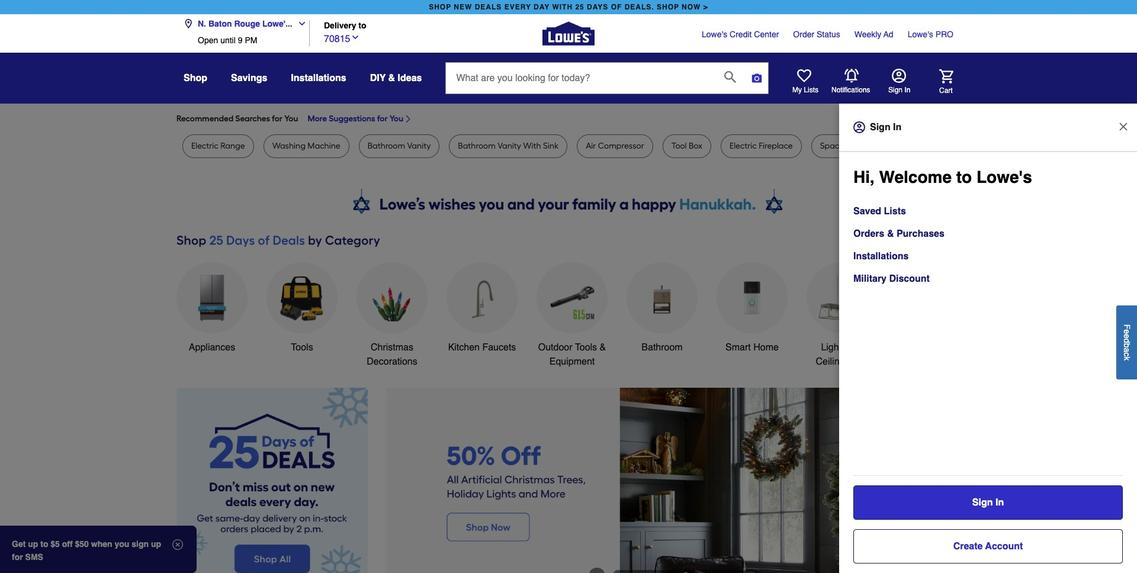 Task type: describe. For each thing, give the bounding box(es) containing it.
hi,
[[854, 168, 875, 187]]

you
[[115, 540, 129, 549]]

order status link
[[794, 28, 841, 40]]

decorations
[[367, 357, 418, 367]]

electric range
[[191, 141, 245, 151]]

lighting & ceiling fans button
[[807, 262, 878, 369]]

electric fireplace
[[730, 141, 793, 151]]

when
[[91, 540, 112, 549]]

diy & ideas
[[370, 73, 422, 84]]

1 e from the top
[[1123, 329, 1132, 334]]

chevron down image
[[351, 32, 360, 42]]

military
[[854, 274, 887, 284]]

9
[[238, 36, 243, 45]]

orders & purchases
[[854, 229, 945, 239]]

appliances button
[[177, 262, 248, 355]]

credit
[[730, 30, 752, 39]]

my lists link
[[793, 69, 819, 95]]

of
[[611, 3, 622, 11]]

now
[[682, 3, 701, 11]]

installations for installations link
[[854, 251, 909, 262]]

box
[[689, 141, 703, 151]]

in inside button
[[905, 86, 911, 94]]

sign in link
[[854, 486, 1124, 520]]

notifications
[[832, 86, 871, 94]]

chevron right image
[[404, 114, 413, 124]]

smart
[[726, 342, 751, 353]]

chevron down image
[[293, 19, 307, 28]]

fans
[[848, 357, 869, 367]]

sign in button
[[889, 69, 911, 95]]

shop
[[184, 73, 207, 84]]

tools inside outdoor tools & equipment
[[575, 342, 597, 353]]

a
[[1123, 348, 1132, 353]]

sign inside "link"
[[973, 498, 993, 508]]

to for hi, welcome to lowe's
[[957, 168, 973, 187]]

bathroom button
[[627, 262, 698, 355]]

close image
[[1118, 121, 1130, 133]]

machine
[[308, 141, 341, 151]]

open until 9 pm
[[198, 36, 257, 45]]

smart home button
[[717, 262, 788, 355]]

bathroom for bathroom vanity with sink
[[458, 141, 496, 151]]

order
[[794, 30, 815, 39]]

blower
[[922, 141, 948, 151]]

tool
[[672, 141, 687, 151]]

my lists
[[793, 86, 819, 94]]

searches
[[235, 114, 270, 124]]

location image
[[184, 19, 193, 28]]

2 horizontal spatial lowe's
[[977, 168, 1033, 187]]

1 horizontal spatial to
[[359, 21, 367, 30]]

vanity for bathroom vanity
[[407, 141, 431, 151]]

lowe's home improvement cart image
[[940, 69, 954, 83]]

kitchen faucets button
[[447, 262, 518, 355]]

outdoor tools & equipment button
[[537, 262, 608, 369]]

military discount link
[[854, 272, 930, 286]]

f
[[1123, 324, 1132, 329]]

>
[[704, 3, 709, 11]]

deals
[[475, 3, 502, 11]]

diy
[[370, 73, 386, 84]]

electric for electric range
[[191, 141, 219, 151]]

n.
[[198, 19, 206, 28]]

lists for saved lists
[[884, 206, 907, 217]]

lowe's credit center
[[702, 30, 779, 39]]

cart
[[940, 86, 953, 95]]

lowe's home improvement notification center image
[[845, 69, 859, 83]]

shop button
[[184, 68, 207, 89]]

air compressor
[[586, 141, 645, 151]]

lowe's home improvement account image
[[892, 69, 907, 83]]

lowe's credit center link
[[702, 28, 779, 40]]

christmas
[[371, 342, 414, 353]]

until
[[221, 36, 236, 45]]

outdoor
[[539, 342, 573, 353]]

new
[[454, 3, 473, 11]]

to for get up to $5 off $50 when you sign up for sms
[[40, 540, 48, 549]]

search image
[[725, 71, 737, 83]]

order status
[[794, 30, 841, 39]]

shop 25 days of deals by category image
[[177, 231, 961, 250]]

70815 button
[[324, 31, 360, 46]]

sign in inside "link"
[[973, 498, 1005, 508]]

1 up from the left
[[28, 540, 38, 549]]

sink
[[543, 141, 559, 151]]

1 vertical spatial sign
[[871, 122, 891, 133]]

50 percent off all artificial christmas trees, holiday lights and more. image
[[387, 388, 961, 574]]

smart home
[[726, 342, 779, 353]]

$5
[[51, 540, 60, 549]]

lighting & ceiling fans
[[816, 342, 869, 367]]

appliances
[[189, 342, 235, 353]]

chat invite button image
[[1084, 529, 1120, 565]]

ceiling
[[816, 357, 845, 367]]

lowe'...
[[262, 19, 293, 28]]

sms
[[25, 553, 43, 562]]

lowe's for lowe's pro
[[908, 30, 934, 39]]

status
[[817, 30, 841, 39]]

bathroom vanity with sink
[[458, 141, 559, 151]]

n. baton rouge lowe'... button
[[184, 12, 312, 36]]

electric for electric fireplace
[[730, 141, 757, 151]]

compressor
[[598, 141, 645, 151]]

day
[[534, 3, 550, 11]]

snow
[[900, 141, 920, 151]]

home
[[754, 342, 779, 353]]

days
[[587, 3, 609, 11]]



Task type: vqa. For each thing, say whether or not it's contained in the screenshot.
Type to the left
no



Task type: locate. For each thing, give the bounding box(es) containing it.
ad
[[884, 30, 894, 39]]

saved lists
[[854, 206, 907, 217]]

saved
[[854, 206, 882, 217]]

baton
[[209, 19, 232, 28]]

weekly ad link
[[855, 28, 894, 40]]

ideas
[[398, 73, 422, 84]]

in down lowe's home improvement account icon
[[905, 86, 911, 94]]

to up chevron down icon in the top left of the page
[[359, 21, 367, 30]]

2 vertical spatial to
[[40, 540, 48, 549]]

sign up heater
[[871, 122, 891, 133]]

0 vertical spatial in
[[905, 86, 911, 94]]

cart button
[[923, 69, 954, 95]]

None search field
[[446, 62, 769, 105]]

in inside "link"
[[996, 498, 1005, 508]]

bathroom left with
[[458, 141, 496, 151]]

get up to $5 off $50 when you sign up for sms
[[12, 540, 161, 562]]

0 vertical spatial sign
[[889, 86, 903, 94]]

more
[[308, 114, 327, 124]]

& for ideas
[[388, 73, 395, 84]]

1 vertical spatial to
[[957, 168, 973, 187]]

f e e d b a c k
[[1123, 324, 1132, 361]]

d
[[1123, 339, 1132, 343]]

outdoor tools & equipment
[[539, 342, 606, 367]]

bathroom for bathroom vanity
[[368, 141, 405, 151]]

2 bathroom from the left
[[458, 141, 496, 151]]

arrow right image
[[939, 492, 951, 504]]

saved lists link
[[854, 204, 907, 219]]

2 horizontal spatial for
[[377, 114, 388, 124]]

for for searches
[[272, 114, 283, 124]]

shop
[[429, 3, 452, 11], [657, 3, 680, 11]]

2 up from the left
[[151, 540, 161, 549]]

fireplace
[[759, 141, 793, 151]]

2 tools from the left
[[575, 342, 597, 353]]

kitchen faucets
[[448, 342, 516, 353]]

purchases
[[897, 229, 945, 239]]

pm
[[245, 36, 257, 45]]

2 vertical spatial sign in
[[973, 498, 1005, 508]]

1 horizontal spatial bathroom
[[458, 141, 496, 151]]

0 horizontal spatial shop
[[429, 3, 452, 11]]

1 horizontal spatial tools
[[575, 342, 597, 353]]

diy & ideas button
[[370, 68, 422, 89]]

2 e from the top
[[1123, 334, 1132, 339]]

1 vertical spatial sign in
[[871, 122, 902, 133]]

air
[[586, 141, 596, 151]]

more suggestions for you
[[308, 114, 404, 124]]

for inside get up to $5 off $50 when you sign up for sms
[[12, 553, 23, 562]]

electric down recommended
[[191, 141, 219, 151]]

25 days of deals. don't miss deals every day. same-day delivery on in-stock orders placed by 2 p m. image
[[177, 388, 368, 574]]

0 vertical spatial lists
[[804, 86, 819, 94]]

christmas decorations button
[[357, 262, 428, 369]]

delivery to
[[324, 21, 367, 30]]

1 vertical spatial installations
[[854, 251, 909, 262]]

recommended
[[177, 114, 234, 124]]

welcome
[[880, 168, 952, 187]]

lowe's for lowe's credit center
[[702, 30, 728, 39]]

k
[[1123, 357, 1132, 361]]

in up account
[[996, 498, 1005, 508]]

0 horizontal spatial electric
[[191, 141, 219, 151]]

shop new deals every day with 25 days of deals. shop now >
[[429, 3, 709, 11]]

sign in up "create account"
[[973, 498, 1005, 508]]

1 horizontal spatial shop
[[657, 3, 680, 11]]

& inside outdoor tools & equipment
[[600, 342, 606, 353]]

center
[[755, 30, 779, 39]]

70815
[[324, 34, 351, 44]]

lists up orders & purchases link
[[884, 206, 907, 217]]

0 horizontal spatial in
[[894, 122, 902, 133]]

2 electric from the left
[[730, 141, 757, 151]]

shop left the new
[[429, 3, 452, 11]]

sign in down lowe's home improvement account icon
[[889, 86, 911, 94]]

1 horizontal spatial in
[[905, 86, 911, 94]]

bathroom down chevron right icon
[[368, 141, 405, 151]]

2 shop from the left
[[657, 3, 680, 11]]

create
[[954, 542, 983, 552]]

1 electric from the left
[[191, 141, 219, 151]]

for right searches
[[272, 114, 283, 124]]

recommended searches for you
[[177, 114, 298, 124]]

$50
[[75, 540, 89, 549]]

0 horizontal spatial up
[[28, 540, 38, 549]]

shop left now
[[657, 3, 680, 11]]

to inside get up to $5 off $50 when you sign up for sms
[[40, 540, 48, 549]]

1 tools from the left
[[291, 342, 313, 353]]

0 horizontal spatial lists
[[804, 86, 819, 94]]

for for suggestions
[[377, 114, 388, 124]]

vanity
[[407, 141, 431, 151], [498, 141, 521, 151]]

1 vanity from the left
[[407, 141, 431, 151]]

orders
[[854, 229, 885, 239]]

0 vertical spatial to
[[359, 21, 367, 30]]

1 horizontal spatial electric
[[730, 141, 757, 151]]

kitchen
[[448, 342, 480, 353]]

lowe's inside lowe's pro link
[[908, 30, 934, 39]]

space
[[821, 141, 844, 151]]

space heater
[[821, 141, 872, 151]]

& inside "lighting & ceiling fans"
[[857, 342, 864, 353]]

lowe's home improvement lists image
[[798, 69, 812, 83]]

shop new deals every day with 25 days of deals. shop now > link
[[427, 0, 711, 14]]

to left $5
[[40, 540, 48, 549]]

washing
[[272, 141, 306, 151]]

Search Query text field
[[447, 63, 716, 94]]

0 horizontal spatial you
[[284, 114, 298, 124]]

sign
[[889, 86, 903, 94], [871, 122, 891, 133], [973, 498, 993, 508]]

tool box
[[672, 141, 703, 151]]

b
[[1123, 343, 1132, 348]]

electric
[[191, 141, 219, 151], [730, 141, 757, 151]]

0 horizontal spatial tools
[[291, 342, 313, 353]]

faucets
[[483, 342, 516, 353]]

lowe's pro link
[[908, 28, 954, 40]]

installations up military discount link
[[854, 251, 909, 262]]

lighting
[[822, 342, 855, 353]]

in up snow at the top of page
[[894, 122, 902, 133]]

lists right "my"
[[804, 86, 819, 94]]

1 shop from the left
[[429, 3, 452, 11]]

1 horizontal spatial lowe's
[[908, 30, 934, 39]]

in
[[905, 86, 911, 94], [894, 122, 902, 133], [996, 498, 1005, 508]]

0 horizontal spatial for
[[12, 553, 23, 562]]

tools button
[[267, 262, 338, 355]]

weekly
[[855, 30, 882, 39]]

& up fans
[[857, 342, 864, 353]]

to right welcome
[[957, 168, 973, 187]]

1 horizontal spatial installations
[[854, 251, 909, 262]]

0 horizontal spatial lowe's
[[702, 30, 728, 39]]

for
[[272, 114, 283, 124], [377, 114, 388, 124], [12, 553, 23, 562]]

& right orders
[[888, 229, 895, 239]]

2 vanity from the left
[[498, 141, 521, 151]]

lists for my lists
[[804, 86, 819, 94]]

get
[[12, 540, 26, 549]]

2 horizontal spatial in
[[996, 498, 1005, 508]]

recommended searches for you heading
[[177, 113, 961, 125]]

2 you from the left
[[390, 114, 404, 124]]

sign in
[[889, 86, 911, 94], [871, 122, 902, 133], [973, 498, 1005, 508]]

up right 'sign'
[[151, 540, 161, 549]]

lowe's home improvement logo image
[[543, 7, 595, 60]]

sign inside button
[[889, 86, 903, 94]]

camera image
[[752, 72, 764, 84]]

vanity left with
[[498, 141, 521, 151]]

0 horizontal spatial bathroom
[[368, 141, 405, 151]]

vanity down chevron right icon
[[407, 141, 431, 151]]

savings
[[231, 73, 267, 84]]

you left more
[[284, 114, 298, 124]]

with
[[523, 141, 541, 151]]

2 vertical spatial sign
[[973, 498, 993, 508]]

& right 'outdoor'
[[600, 342, 606, 353]]

electric left fireplace
[[730, 141, 757, 151]]

1 horizontal spatial for
[[272, 114, 283, 124]]

vanity for bathroom vanity with sink
[[498, 141, 521, 151]]

you for more suggestions for you
[[390, 114, 404, 124]]

sign
[[132, 540, 149, 549]]

with
[[553, 3, 573, 11]]

1 vertical spatial in
[[894, 122, 902, 133]]

heater
[[846, 141, 872, 151]]

for left chevron right icon
[[377, 114, 388, 124]]

sign in up snow at the top of page
[[871, 122, 902, 133]]

installations link
[[854, 249, 909, 264]]

e up the d
[[1123, 329, 1132, 334]]

& for purchases
[[888, 229, 895, 239]]

for down get
[[12, 553, 23, 562]]

account
[[986, 542, 1024, 552]]

snow blower
[[900, 141, 948, 151]]

2 vertical spatial in
[[996, 498, 1005, 508]]

25
[[576, 3, 585, 11]]

1 bathroom from the left
[[368, 141, 405, 151]]

create account
[[954, 542, 1024, 552]]

n. baton rouge lowe'...
[[198, 19, 293, 28]]

&
[[388, 73, 395, 84], [888, 229, 895, 239], [600, 342, 606, 353], [857, 342, 864, 353]]

range
[[221, 141, 245, 151]]

f e e d b a c k button
[[1117, 306, 1138, 380]]

1 you from the left
[[284, 114, 298, 124]]

1 horizontal spatial you
[[390, 114, 404, 124]]

you for recommended searches for you
[[284, 114, 298, 124]]

create account link
[[854, 530, 1124, 564]]

0 horizontal spatial vanity
[[407, 141, 431, 151]]

sign right "arrow right" image
[[973, 498, 993, 508]]

orders & purchases link
[[854, 227, 945, 241]]

1 horizontal spatial lists
[[884, 206, 907, 217]]

christmas decorations
[[367, 342, 418, 367]]

0 horizontal spatial to
[[40, 540, 48, 549]]

e up b
[[1123, 334, 1132, 339]]

& right diy
[[388, 73, 395, 84]]

sign down lowe's home improvement account icon
[[889, 86, 903, 94]]

0 horizontal spatial installations
[[291, 73, 347, 84]]

0 vertical spatial sign in
[[889, 86, 911, 94]]

& for ceiling
[[857, 342, 864, 353]]

pro
[[936, 30, 954, 39]]

installations up more
[[291, 73, 347, 84]]

my
[[793, 86, 802, 94]]

installations for installations button
[[291, 73, 347, 84]]

up up sms
[[28, 540, 38, 549]]

lowe's inside lowe's credit center link
[[702, 30, 728, 39]]

weekly ad
[[855, 30, 894, 39]]

1 horizontal spatial up
[[151, 540, 161, 549]]

open
[[198, 36, 218, 45]]

you up bathroom vanity
[[390, 114, 404, 124]]

0 vertical spatial installations
[[291, 73, 347, 84]]

lowe's wishes you and your family a happy hanukkah. image
[[177, 189, 961, 219]]

washing machine
[[272, 141, 341, 151]]

1 horizontal spatial vanity
[[498, 141, 521, 151]]

1 vertical spatial lists
[[884, 206, 907, 217]]

bathroom
[[642, 342, 683, 353]]

2 horizontal spatial to
[[957, 168, 973, 187]]



